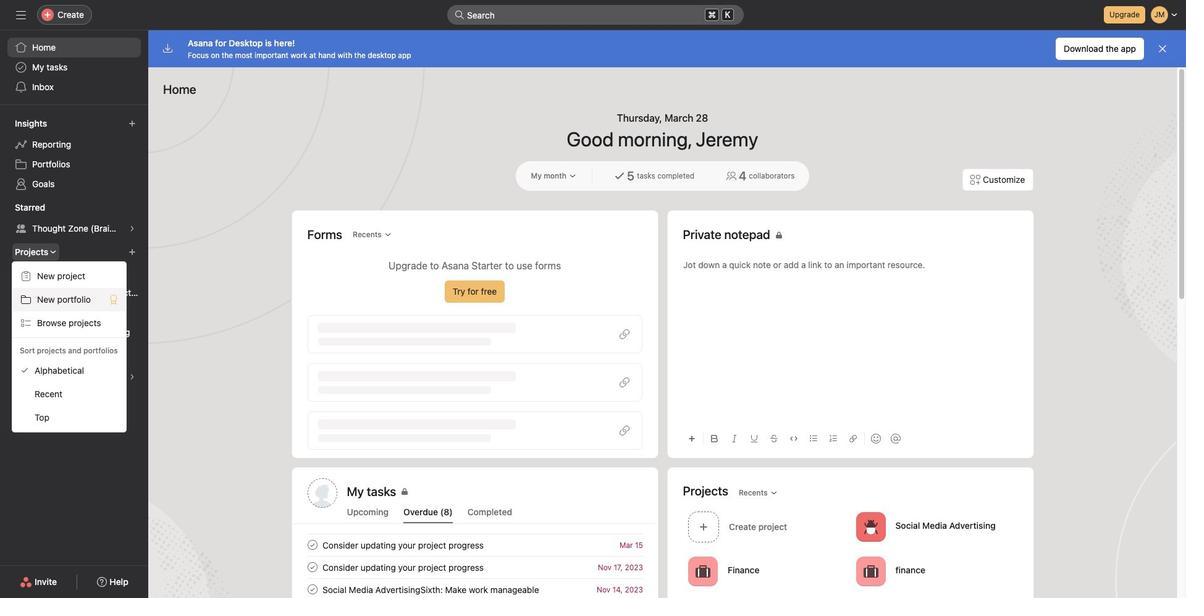 Task type: locate. For each thing, give the bounding box(es) containing it.
mark complete image
[[305, 538, 320, 553], [305, 560, 320, 575]]

mark complete image up mark complete icon
[[305, 560, 320, 575]]

1 vertical spatial mark complete image
[[305, 560, 320, 575]]

0 vertical spatial mark complete image
[[305, 538, 320, 553]]

see details, thought zone (brainstorm space) image for teams element
[[129, 373, 136, 381]]

mark complete image up mark complete option
[[305, 538, 320, 553]]

bug image
[[863, 519, 878, 534]]

underline image
[[751, 435, 758, 443]]

mark complete checkbox up mark complete option
[[305, 538, 320, 553]]

0 vertical spatial see details, thought zone (brainstorm space) image
[[129, 225, 136, 232]]

teams element
[[0, 345, 148, 389]]

toolbar
[[683, 425, 1018, 452]]

list item
[[683, 508, 851, 546], [293, 534, 658, 556], [293, 556, 658, 579], [293, 579, 658, 598]]

1 see details, thought zone (brainstorm space) image from the top
[[129, 225, 136, 232]]

bold image
[[711, 435, 718, 443]]

see details, thought zone (brainstorm space) image inside teams element
[[129, 373, 136, 381]]

see details, thought zone (brainstorm space) image for starred element
[[129, 225, 136, 232]]

menu item
[[12, 288, 126, 312]]

mark complete image
[[305, 582, 320, 597]]

Mark complete checkbox
[[305, 560, 320, 575]]

see details, thought zone (brainstorm space) image
[[129, 225, 136, 232], [129, 373, 136, 381]]

2 see details, thought zone (brainstorm space) image from the top
[[129, 373, 136, 381]]

1 vertical spatial mark complete checkbox
[[305, 582, 320, 597]]

numbered list image
[[830, 435, 837, 443]]

0 vertical spatial mark complete checkbox
[[305, 538, 320, 553]]

None field
[[447, 5, 744, 25]]

briefcase image
[[696, 564, 710, 579]]

Mark complete checkbox
[[305, 538, 320, 553], [305, 582, 320, 597]]

prominent image
[[455, 10, 465, 20]]

1 vertical spatial see details, thought zone (brainstorm space) image
[[129, 373, 136, 381]]

mark complete checkbox down mark complete option
[[305, 582, 320, 597]]

see details, thought zone (brainstorm space) image inside starred element
[[129, 225, 136, 232]]

strikethrough image
[[770, 435, 778, 443]]

1 mark complete image from the top
[[305, 538, 320, 553]]



Task type: vqa. For each thing, say whether or not it's contained in the screenshot.
Show options image
no



Task type: describe. For each thing, give the bounding box(es) containing it.
insert an object image
[[688, 435, 696, 443]]

2 mark complete image from the top
[[305, 560, 320, 575]]

at mention image
[[891, 434, 901, 444]]

starred element
[[0, 197, 148, 241]]

Search tasks, projects, and more text field
[[447, 5, 744, 25]]

link image
[[850, 435, 857, 443]]

italics image
[[731, 435, 738, 443]]

collapse section image
[[1, 351, 11, 361]]

new insights image
[[129, 120, 136, 127]]

bulleted list image
[[810, 435, 817, 443]]

briefcase image
[[863, 564, 878, 579]]

hide sidebar image
[[16, 10, 26, 20]]

add profile photo image
[[307, 478, 337, 508]]

2 mark complete checkbox from the top
[[305, 582, 320, 597]]

new project or portfolio image
[[129, 248, 136, 256]]

1 mark complete checkbox from the top
[[305, 538, 320, 553]]

code image
[[790, 435, 798, 443]]

projects element
[[0, 241, 148, 345]]

insights element
[[0, 112, 148, 197]]

global element
[[0, 30, 148, 104]]

dismiss image
[[1158, 44, 1168, 54]]



